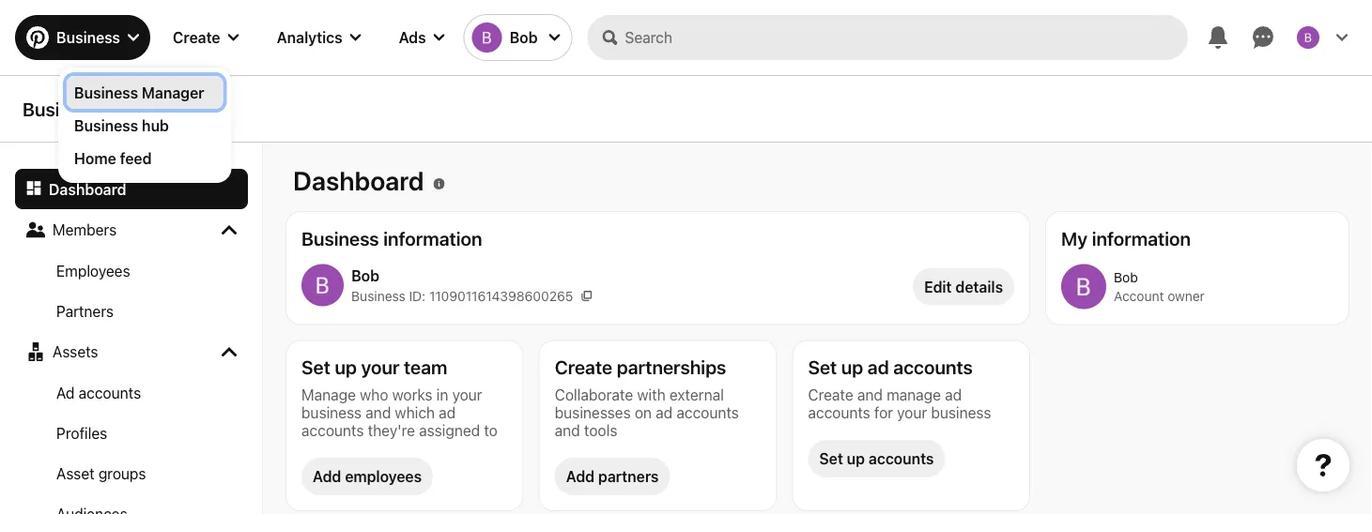 Task type: vqa. For each thing, say whether or not it's contained in the screenshot.
"See privacy policy" in the bottom right of the page
no



Task type: describe. For each thing, give the bounding box(es) containing it.
on
[[635, 404, 652, 422]]

manage
[[302, 386, 356, 404]]

0 vertical spatial bob image
[[1297, 26, 1320, 49]]

business inside menu item
[[74, 84, 138, 101]]

create inside set up ad accounts create and manage ad accounts for your business
[[808, 386, 854, 404]]

works
[[392, 386, 433, 404]]

1 vertical spatial bob image
[[302, 264, 344, 307]]

analytics button
[[262, 15, 376, 60]]

more sections image
[[222, 223, 237, 238]]

they're
[[368, 422, 415, 440]]

add for your
[[313, 468, 341, 486]]

for
[[875, 404, 893, 422]]

accounts left for
[[808, 404, 871, 422]]

analytics
[[277, 29, 343, 47]]

bob inside button
[[510, 29, 538, 47]]

partners
[[56, 302, 114, 320]]

create button
[[158, 15, 254, 60]]

add partners button
[[555, 458, 670, 496]]

businesses
[[555, 404, 631, 422]]

edit details button
[[913, 268, 1015, 306]]

ads button
[[384, 15, 460, 60]]

business id: 1109011614398600265
[[351, 288, 573, 304]]

partners
[[598, 468, 659, 486]]

members button
[[15, 209, 248, 251]]

1 horizontal spatial bob image
[[1062, 264, 1107, 310]]

details
[[956, 278, 1003, 296]]

add employees button
[[302, 458, 433, 496]]

asset groups
[[56, 465, 146, 483]]

dashboard inside dashboard button
[[49, 180, 126, 198]]

bob inside "bob account owner"
[[1114, 270, 1138, 285]]

my information
[[1062, 227, 1191, 249]]

home feed link
[[74, 147, 216, 169]]

pinterest image
[[26, 26, 49, 49]]

business inside set up your team manage who works in your business and which ad accounts they're assigned to
[[302, 404, 362, 422]]

0 horizontal spatial bob
[[351, 267, 380, 284]]

feed
[[120, 149, 152, 167]]

search icon image
[[603, 30, 618, 45]]

home feed
[[74, 149, 152, 167]]

create partnerships collaborate with external businesses on ad accounts and tools
[[555, 357, 739, 440]]

partners button
[[15, 291, 248, 332]]

team
[[404, 357, 448, 379]]

profiles button
[[15, 413, 248, 454]]

primary navigation header navigation
[[11, 4, 1361, 183]]

business manager menu item
[[67, 76, 223, 109]]

groups
[[98, 465, 146, 483]]

assets image
[[26, 343, 45, 362]]

accounts inside create partnerships collaborate with external businesses on ad accounts and tools
[[677, 404, 739, 422]]

1109011614398600265
[[429, 288, 573, 304]]

up for your
[[335, 357, 357, 379]]

to
[[484, 422, 498, 440]]

assets button
[[15, 332, 248, 373]]

add for collaborate
[[566, 468, 595, 486]]

employees
[[345, 468, 422, 486]]

add employees
[[313, 468, 422, 486]]

and inside create partnerships collaborate with external businesses on ad accounts and tools
[[555, 422, 580, 440]]

ad
[[56, 384, 75, 402]]

hub
[[142, 116, 169, 134]]

my
[[1062, 227, 1088, 249]]

create for create partnerships collaborate with external businesses on ad accounts and tools
[[555, 357, 613, 379]]

accounts inside button
[[869, 450, 934, 468]]

bob button
[[465, 15, 572, 60]]

and inside set up ad accounts create and manage ad accounts for your business
[[858, 386, 883, 404]]

set inside button
[[820, 450, 843, 468]]



Task type: locate. For each thing, give the bounding box(es) containing it.
1 horizontal spatial business
[[931, 404, 992, 422]]

up
[[335, 357, 357, 379], [842, 357, 864, 379], [847, 450, 865, 468]]

up inside set up ad accounts create and manage ad accounts for your business
[[842, 357, 864, 379]]

ads
[[399, 29, 426, 47]]

dashboard down home
[[49, 180, 126, 198]]

2 business from the left
[[931, 404, 992, 422]]

set up your team manage who works in your business and which ad accounts they're assigned to
[[302, 357, 498, 440]]

ad inside create partnerships collaborate with external businesses on ad accounts and tools
[[656, 404, 673, 422]]

1 add from the left
[[313, 468, 341, 486]]

set for set up your team
[[302, 357, 331, 379]]

business left the they're
[[302, 404, 362, 422]]

accounts down partnerships
[[677, 404, 739, 422]]

add inside add partners button
[[566, 468, 595, 486]]

external
[[670, 386, 724, 404]]

dashboard
[[293, 165, 424, 196], [49, 180, 126, 198]]

partnerships
[[617, 357, 727, 379]]

set for set up ad accounts
[[808, 357, 837, 379]]

business manager
[[74, 84, 204, 101], [23, 98, 181, 120]]

1 horizontal spatial bob image
[[1297, 26, 1320, 49]]

add left partners
[[566, 468, 595, 486]]

assigned
[[419, 422, 480, 440]]

account switcher arrow icon image
[[549, 32, 560, 43]]

asset
[[56, 465, 95, 483]]

2 vertical spatial create
[[808, 386, 854, 404]]

edit
[[925, 278, 952, 296]]

employees
[[56, 262, 130, 280]]

add
[[313, 468, 341, 486], [566, 468, 595, 486]]

2 horizontal spatial bob
[[1114, 270, 1138, 285]]

2 horizontal spatial and
[[858, 386, 883, 404]]

information up id:
[[383, 227, 482, 249]]

ad
[[868, 357, 889, 379], [945, 386, 962, 404], [439, 404, 456, 422], [656, 404, 673, 422]]

manage
[[887, 386, 941, 404]]

accounts right the ad
[[79, 384, 141, 402]]

asset groups button
[[15, 454, 248, 494]]

0 vertical spatial bob image
[[472, 23, 502, 53]]

create inside dropdown button
[[173, 29, 220, 47]]

your right in
[[452, 386, 482, 404]]

bob up the account on the bottom right of the page
[[1114, 270, 1138, 285]]

add partners
[[566, 468, 659, 486]]

up inside button
[[847, 450, 865, 468]]

manager inside menu item
[[142, 84, 204, 101]]

accounts inside button
[[79, 384, 141, 402]]

information up "bob account owner"
[[1092, 227, 1191, 249]]

dashboard button
[[15, 169, 248, 209]]

bob left account switcher arrow icon
[[510, 29, 538, 47]]

information for business information
[[383, 227, 482, 249]]

1 horizontal spatial dashboard
[[293, 165, 424, 196]]

bob image
[[1297, 26, 1320, 49], [302, 264, 344, 307]]

2 horizontal spatial your
[[897, 404, 927, 422]]

Search text field
[[625, 15, 1188, 60]]

collaborate
[[555, 386, 633, 404]]

profiles
[[56, 425, 107, 442]]

2 information from the left
[[1092, 227, 1191, 249]]

0 horizontal spatial and
[[366, 404, 391, 422]]

business right for
[[931, 404, 992, 422]]

business
[[302, 404, 362, 422], [931, 404, 992, 422]]

up inside set up your team manage who works in your business and which ad accounts they're assigned to
[[335, 357, 357, 379]]

business manager link
[[74, 82, 216, 103]]

business manager inside menu item
[[74, 84, 204, 101]]

which
[[395, 404, 435, 422]]

more sections image
[[222, 345, 237, 360]]

your right for
[[897, 404, 927, 422]]

1 business from the left
[[302, 404, 362, 422]]

0 horizontal spatial create
[[173, 29, 220, 47]]

bob
[[510, 29, 538, 47], [351, 267, 380, 284], [1114, 270, 1138, 285]]

0 horizontal spatial dashboard
[[49, 180, 126, 198]]

0 horizontal spatial your
[[361, 357, 400, 379]]

0 horizontal spatial information
[[383, 227, 482, 249]]

create right business badge dropdown menu button icon
[[173, 29, 220, 47]]

bob down business information
[[351, 267, 380, 284]]

0 vertical spatial create
[[173, 29, 220, 47]]

your inside set up ad accounts create and manage ad accounts for your business
[[897, 404, 927, 422]]

1 vertical spatial bob image
[[1062, 264, 1107, 310]]

set inside set up ad accounts create and manage ad accounts for your business
[[808, 357, 837, 379]]

create up the collaborate
[[555, 357, 613, 379]]

manager
[[142, 84, 204, 101], [104, 98, 181, 120]]

set up accounts button
[[808, 441, 946, 478]]

and left manage
[[858, 386, 883, 404]]

ad up manage
[[868, 357, 889, 379]]

create left for
[[808, 386, 854, 404]]

and left tools
[[555, 422, 580, 440]]

ad inside set up your team manage who works in your business and which ad accounts they're assigned to
[[439, 404, 456, 422]]

bob image right ads popup button
[[472, 23, 502, 53]]

bob account owner
[[1114, 270, 1205, 304]]

1 horizontal spatial bob
[[510, 29, 538, 47]]

accounts inside set up your team manage who works in your business and which ad accounts they're assigned to
[[302, 422, 364, 440]]

account
[[1114, 289, 1164, 304]]

2 add from the left
[[566, 468, 595, 486]]

1 horizontal spatial create
[[555, 357, 613, 379]]

and inside set up your team manage who works in your business and which ad accounts they're assigned to
[[366, 404, 391, 422]]

dashboard up business information
[[293, 165, 424, 196]]

set
[[302, 357, 331, 379], [808, 357, 837, 379], [820, 450, 843, 468]]

ad accounts
[[56, 384, 141, 402]]

accounts down for
[[869, 450, 934, 468]]

create for create
[[173, 29, 220, 47]]

1 vertical spatial create
[[555, 357, 613, 379]]

employees button
[[15, 251, 248, 291]]

accounts
[[894, 357, 973, 379], [79, 384, 141, 402], [677, 404, 739, 422], [808, 404, 871, 422], [302, 422, 364, 440], [869, 450, 934, 468]]

members
[[53, 221, 117, 239]]

ad right manage
[[945, 386, 962, 404]]

with
[[637, 386, 666, 404]]

and
[[858, 386, 883, 404], [366, 404, 391, 422], [555, 422, 580, 440]]

1 information from the left
[[383, 227, 482, 249]]

up for ad
[[842, 357, 864, 379]]

0 horizontal spatial bob image
[[472, 23, 502, 53]]

ad right which
[[439, 404, 456, 422]]

tools
[[584, 422, 618, 440]]

2 horizontal spatial create
[[808, 386, 854, 404]]

1 horizontal spatial information
[[1092, 227, 1191, 249]]

1 horizontal spatial and
[[555, 422, 580, 440]]

add left employees
[[313, 468, 341, 486]]

business hub link
[[74, 115, 216, 136]]

set up ad accounts create and manage ad accounts for your business
[[808, 357, 992, 422]]

edit details
[[925, 278, 1003, 296]]

dashboard image
[[26, 181, 41, 196]]

set inside set up your team manage who works in your business and which ad accounts they're assigned to
[[302, 357, 331, 379]]

your up who
[[361, 357, 400, 379]]

bob image inside button
[[472, 23, 502, 53]]

1 horizontal spatial add
[[566, 468, 595, 486]]

owner
[[1168, 289, 1205, 304]]

id:
[[409, 288, 426, 304]]

who
[[360, 386, 388, 404]]

bob image
[[472, 23, 502, 53], [1062, 264, 1107, 310]]

accounts up manage
[[894, 357, 973, 379]]

business information
[[302, 227, 482, 249]]

accounts down manage
[[302, 422, 364, 440]]

1 horizontal spatial your
[[452, 386, 482, 404]]

and left which
[[366, 404, 391, 422]]

in
[[437, 386, 448, 404]]

home
[[74, 149, 116, 167]]

information for my information
[[1092, 227, 1191, 249]]

business badge dropdown menu button image
[[128, 32, 139, 43]]

ad right on
[[656, 404, 673, 422]]

add inside the add employees button
[[313, 468, 341, 486]]

your
[[361, 357, 400, 379], [452, 386, 482, 404], [897, 404, 927, 422]]

0 horizontal spatial bob image
[[302, 264, 344, 307]]

business manager up business hub link
[[74, 84, 204, 101]]

business hub
[[74, 116, 169, 134]]

bob image down my
[[1062, 264, 1107, 310]]

ad accounts button
[[15, 373, 248, 413]]

0 horizontal spatial business
[[302, 404, 362, 422]]

create inside create partnerships collaborate with external businesses on ad accounts and tools
[[555, 357, 613, 379]]

set up accounts
[[820, 450, 934, 468]]

business manager up home
[[23, 98, 181, 120]]

0 horizontal spatial add
[[313, 468, 341, 486]]

business inside set up ad accounts create and manage ad accounts for your business
[[931, 404, 992, 422]]

create
[[173, 29, 220, 47], [555, 357, 613, 379], [808, 386, 854, 404]]

information
[[383, 227, 482, 249], [1092, 227, 1191, 249]]

assets
[[53, 343, 98, 361]]

business
[[56, 29, 120, 47], [74, 84, 138, 101], [23, 98, 100, 120], [74, 116, 138, 134], [302, 227, 379, 249], [351, 288, 406, 304]]

people image
[[26, 221, 45, 240]]

up for accounts
[[847, 450, 865, 468]]



